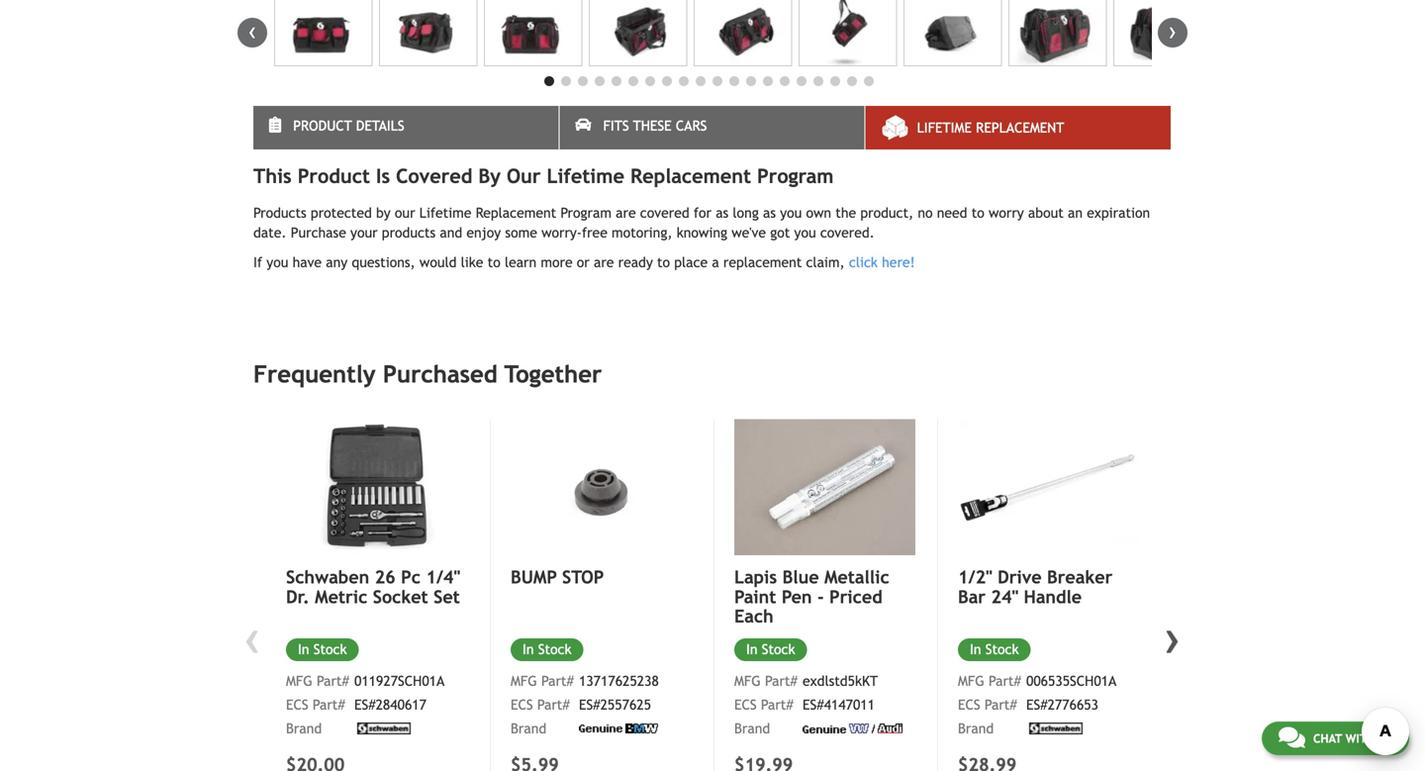 Task type: describe. For each thing, give the bounding box(es) containing it.
‹ link
[[238, 18, 267, 48]]

got
[[770, 225, 790, 241]]

7 es#2951401 - 014121sch01a - schwaben zippered tool bag - keep your most popular tools together and ready to go to the track or a friends house to help. - schwaben - audi bmw volkswagen mercedes benz mini porsche image from the left
[[904, 0, 1002, 66]]

metallic
[[825, 567, 890, 588]]

1 vertical spatial you
[[794, 225, 816, 241]]

8 es#2951401 - 014121sch01a - schwaben zippered tool bag - keep your most popular tools together and ready to go to the track or a friends house to help. - schwaben - audi bmw volkswagen mercedes benz mini porsche image from the left
[[1009, 0, 1107, 66]]

0 vertical spatial program
[[757, 165, 834, 188]]

26
[[375, 567, 396, 588]]

claim,
[[806, 255, 845, 270]]

1/2" drive breaker bar 24" handle link
[[958, 567, 1139, 607]]

brand for schwaben 26 pc 1/4" dr. metric socket set
[[286, 721, 322, 736]]

1 vertical spatial product
[[298, 165, 370, 188]]

ecs for 1/2" drive breaker bar 24" handle
[[958, 697, 981, 713]]

covered.
[[821, 225, 875, 241]]

6 es#2951401 - 014121sch01a - schwaben zippered tool bag - keep your most popular tools together and ready to go to the track or a friends house to help. - schwaben - audi bmw volkswagen mercedes benz mini porsche image from the left
[[799, 0, 897, 66]]

1/2"
[[958, 567, 993, 588]]

handle
[[1024, 586, 1082, 607]]

frequently purchased together
[[253, 361, 602, 388]]

ready
[[618, 255, 653, 270]]

genuine bmw image
[[579, 724, 658, 734]]

in stock for lapis blue metallic paint pen - priced each
[[746, 642, 795, 657]]

enjoy
[[467, 225, 501, 241]]

stop
[[562, 567, 604, 588]]

a
[[712, 255, 719, 270]]

mfg part# 006535sch01a ecs part# es#2776653 brand
[[958, 673, 1117, 736]]

your
[[351, 225, 378, 241]]

stock for 1/2" drive breaker bar 24" handle
[[986, 642, 1019, 657]]

lapis blue metallic paint pen - priced each image
[[735, 419, 916, 555]]

free
[[582, 225, 608, 241]]

expiration
[[1087, 205, 1151, 221]]

13717625238
[[579, 673, 659, 689]]

questions,
[[352, 255, 415, 270]]

schwaben image for handle
[[1027, 723, 1086, 735]]

would
[[420, 255, 457, 270]]

fits these cars
[[603, 118, 707, 134]]

some
[[505, 225, 537, 241]]

006535sch01a
[[1027, 673, 1117, 689]]

0 vertical spatial product
[[293, 118, 352, 134]]

part# left es#2776653
[[985, 697, 1017, 713]]

in stock for bump stop
[[523, 642, 572, 657]]

each
[[735, 606, 774, 627]]

part# left exdlstd5kkt
[[765, 673, 798, 689]]

es#2840617
[[354, 697, 427, 713]]

these
[[633, 118, 672, 134]]

any
[[326, 255, 348, 270]]

-
[[818, 586, 824, 607]]

schwaben 26 pc 1/4 image
[[286, 419, 468, 556]]

4 es#2951401 - 014121sch01a - schwaben zippered tool bag - keep your most popular tools together and ready to go to the track or a friends house to help. - schwaben - audi bmw volkswagen mercedes benz mini porsche image from the left
[[589, 0, 687, 66]]

covered
[[640, 205, 690, 221]]

24"
[[991, 586, 1019, 607]]

learn
[[505, 255, 537, 270]]

cars
[[676, 118, 707, 134]]

pc
[[401, 567, 421, 588]]

1/2" drive breaker bar 24" handle
[[958, 567, 1113, 607]]

0 vertical spatial replacement
[[976, 120, 1065, 136]]

covered
[[396, 165, 473, 188]]

lifetime replacement
[[917, 120, 1065, 136]]

if you have any questions, would like to learn more or are ready to place a replacement claim, click here!
[[253, 255, 915, 270]]

lifetime inside products protected by our lifetime replacement program are covered for as long as you own the product, no need to worry about an expiration date. purchase your products and enjoy some worry-free motoring, knowing we've got you covered.
[[419, 205, 472, 221]]

lifetime inside the lifetime replacement link
[[917, 120, 972, 136]]

need
[[937, 205, 968, 221]]

product details link
[[253, 106, 559, 150]]

products protected by our lifetime replacement program are covered for as long as you own the product, no need to worry about an expiration date. purchase your products and enjoy some worry-free motoring, knowing we've got you covered.
[[253, 205, 1151, 241]]

products
[[253, 205, 307, 221]]

mfg for 1/2" drive breaker bar 24" handle
[[958, 673, 985, 689]]

2 › link from the top
[[1158, 612, 1188, 664]]

fits these cars link
[[560, 106, 865, 150]]

0 vertical spatial you
[[780, 205, 802, 221]]

part# left 011927sch01a
[[317, 673, 349, 689]]

this product is covered by our lifetime replacement program
[[253, 165, 834, 188]]

pen
[[782, 586, 812, 607]]

details
[[356, 118, 404, 134]]

date.
[[253, 225, 287, 241]]

1 es#2951401 - 014121sch01a - schwaben zippered tool bag - keep your most popular tools together and ready to go to the track or a friends house to help. - schwaben - audi bmw volkswagen mercedes benz mini porsche image from the left
[[274, 0, 373, 66]]

brand for bump stop
[[511, 721, 547, 736]]

is
[[376, 165, 390, 188]]

mfg for bump stop
[[511, 673, 537, 689]]

1 vertical spatial ›
[[1165, 612, 1181, 664]]

program inside products protected by our lifetime replacement program are covered for as long as you own the product, no need to worry about an expiration date. purchase your products and enjoy some worry-free motoring, knowing we've got you covered.
[[561, 205, 612, 221]]

schwaben 26 pc 1/4" dr. metric socket set link
[[286, 567, 468, 607]]

click here! link
[[849, 255, 915, 270]]

0 vertical spatial ›
[[1169, 18, 1177, 44]]

3 es#2951401 - 014121sch01a - schwaben zippered tool bag - keep your most popular tools together and ready to go to the track or a friends house to help. - schwaben - audi bmw volkswagen mercedes benz mini porsche image from the left
[[484, 0, 582, 66]]

schwaben 26 pc 1/4" dr. metric socket set
[[286, 567, 460, 607]]

knowing
[[677, 225, 728, 241]]

like
[[461, 255, 484, 270]]

1 › link from the top
[[1158, 18, 1188, 48]]

frequently
[[253, 361, 376, 388]]

purchase
[[291, 225, 346, 241]]

1 horizontal spatial to
[[657, 255, 670, 270]]

stock for lapis blue metallic paint pen - priced each
[[762, 642, 795, 657]]

part# left es#4147011
[[761, 697, 794, 713]]

own
[[806, 205, 832, 221]]

this
[[253, 165, 292, 188]]

ecs for schwaben 26 pc 1/4" dr. metric socket set
[[286, 697, 308, 713]]

9 es#2951401 - 014121sch01a - schwaben zippered tool bag - keep your most popular tools together and ready to go to the track or a friends house to help. - schwaben - audi bmw volkswagen mercedes benz mini porsche image from the left
[[1114, 0, 1212, 66]]

es#2776653
[[1027, 697, 1099, 713]]

an
[[1068, 205, 1083, 221]]

bump stop link
[[511, 567, 692, 588]]

have
[[293, 255, 322, 270]]

product details
[[293, 118, 404, 134]]

about
[[1028, 205, 1064, 221]]

place
[[674, 255, 708, 270]]

set
[[434, 586, 460, 607]]

bump stop
[[511, 567, 604, 588]]

worry
[[989, 205, 1024, 221]]

our
[[395, 205, 415, 221]]

chat with us
[[1314, 732, 1393, 745]]

in for lapis blue metallic paint pen - priced each
[[746, 642, 758, 657]]

ecs for bump stop
[[511, 697, 533, 713]]



Task type: vqa. For each thing, say whether or not it's contained in the screenshot.
Chat's comments icon
no



Task type: locate. For each thing, give the bounding box(es) containing it.
here!
[[882, 255, 915, 270]]

mfg inside mfg part# 006535sch01a ecs part# es#2776653 brand
[[958, 673, 985, 689]]

2 horizontal spatial to
[[972, 205, 985, 221]]

2 mfg from the left
[[511, 673, 537, 689]]

in down bar
[[970, 642, 982, 657]]

for
[[694, 205, 712, 221]]

mfg left 13717625238
[[511, 673, 537, 689]]

ecs down each
[[735, 697, 757, 713]]

in stock up mfg part# 13717625238 ecs part# es#2557625 brand
[[523, 642, 572, 657]]

by
[[479, 165, 501, 188]]

worry-
[[542, 225, 582, 241]]

1 vertical spatial program
[[561, 205, 612, 221]]

motoring,
[[612, 225, 673, 241]]

brand inside mfg part# exdlstd5kkt ecs part# es#4147011 brand
[[735, 721, 770, 736]]

in down dr.
[[298, 642, 309, 657]]

1 as from the left
[[716, 205, 729, 221]]

program
[[757, 165, 834, 188], [561, 205, 612, 221]]

in stock for 1/2" drive breaker bar 24" handle
[[970, 642, 1019, 657]]

brand for lapis blue metallic paint pen - priced each
[[735, 721, 770, 736]]

2 ecs from the left
[[511, 697, 533, 713]]

1 ecs from the left
[[286, 697, 308, 713]]

schwaben image
[[354, 723, 414, 735], [1027, 723, 1086, 735]]

exdlstd5kkt
[[803, 673, 878, 689]]

3 ecs from the left
[[958, 697, 981, 713]]

ecs left es#2776653
[[958, 697, 981, 713]]

in stock down each
[[746, 642, 795, 657]]

ecs inside mfg part# 006535sch01a ecs part# es#2776653 brand
[[958, 697, 981, 713]]

2 schwaben image from the left
[[1027, 723, 1086, 735]]

program up free at the left top of page
[[561, 205, 612, 221]]

mfg down each
[[735, 673, 761, 689]]

product left details
[[293, 118, 352, 134]]

you up got
[[780, 205, 802, 221]]

blue
[[783, 567, 819, 588]]

2 horizontal spatial replacement
[[976, 120, 1065, 136]]

2 vertical spatial replacement
[[476, 205, 557, 221]]

schwaben image down es#2776653
[[1027, 723, 1086, 735]]

mfg part# 13717625238 ecs part# es#2557625 brand
[[511, 673, 659, 736]]

es#2557625
[[579, 697, 651, 713]]

1 vertical spatial replacement
[[631, 165, 751, 188]]

0 horizontal spatial schwaben image
[[354, 723, 414, 735]]

with
[[1346, 732, 1375, 745]]

5 es#2951401 - 014121sch01a - schwaben zippered tool bag - keep your most popular tools together and ready to go to the track or a friends house to help. - schwaben - audi bmw volkswagen mercedes benz mini porsche image from the left
[[694, 0, 792, 66]]

bump stop image
[[511, 419, 692, 555]]

3 brand from the left
[[958, 721, 994, 736]]

2 vertical spatial lifetime
[[419, 205, 472, 221]]

2 vertical spatial you
[[267, 255, 288, 270]]

0 horizontal spatial lifetime
[[419, 205, 472, 221]]

long
[[733, 205, 759, 221]]

no
[[918, 205, 933, 221]]

to right like
[[488, 255, 501, 270]]

stock for bump stop
[[538, 642, 572, 657]]

4 in stock from the left
[[746, 642, 795, 657]]

mfg inside mfg part# 011927sch01a ecs part# es#2840617 brand
[[286, 673, 313, 689]]

0 horizontal spatial as
[[716, 205, 729, 221]]

ecs inside mfg part# 13717625238 ecs part# es#2557625 brand
[[511, 697, 533, 713]]

mfg part# 011927sch01a ecs part# es#2840617 brand
[[286, 673, 445, 736]]

together
[[505, 361, 602, 388]]

as up got
[[763, 205, 776, 221]]

in for 1/2" drive breaker bar 24" handle
[[970, 642, 982, 657]]

1 in from the left
[[298, 642, 309, 657]]

brand
[[286, 721, 322, 736], [511, 721, 547, 736], [958, 721, 994, 736], [735, 721, 770, 736]]

lifetime up free at the left top of page
[[547, 165, 625, 188]]

are right or
[[594, 255, 614, 270]]

stock down "metric"
[[314, 642, 347, 657]]

click
[[849, 255, 878, 270]]

or
[[577, 255, 590, 270]]

purchased
[[383, 361, 498, 388]]

stock down "24""
[[986, 642, 1019, 657]]

part# left es#2840617
[[313, 697, 345, 713]]

brand for 1/2" drive breaker bar 24" handle
[[958, 721, 994, 736]]

product up protected
[[298, 165, 370, 188]]

products
[[382, 225, 436, 241]]

replacement up some in the left top of the page
[[476, 205, 557, 221]]

0 vertical spatial › link
[[1158, 18, 1188, 48]]

stock down each
[[762, 642, 795, 657]]

mfg for schwaben 26 pc 1/4" dr. metric socket set
[[286, 673, 313, 689]]

ecs left es#2840617
[[286, 697, 308, 713]]

1 horizontal spatial replacement
[[631, 165, 751, 188]]

mfg down dr.
[[286, 673, 313, 689]]

as
[[716, 205, 729, 221], [763, 205, 776, 221]]

ecs inside mfg part# 011927sch01a ecs part# es#2840617 brand
[[286, 697, 308, 713]]

to right need
[[972, 205, 985, 221]]

mfg down bar
[[958, 673, 985, 689]]

if
[[253, 255, 262, 270]]

3 mfg from the left
[[958, 673, 985, 689]]

you right if
[[267, 255, 288, 270]]

2 horizontal spatial lifetime
[[917, 120, 972, 136]]

1 in stock from the left
[[298, 642, 347, 657]]

replacement
[[724, 255, 802, 270]]

stock
[[314, 642, 347, 657], [538, 642, 572, 657], [986, 642, 1019, 657], [762, 642, 795, 657]]

1 horizontal spatial lifetime
[[547, 165, 625, 188]]

3 in stock from the left
[[970, 642, 1019, 657]]

drive
[[998, 567, 1042, 588]]

lifetime up need
[[917, 120, 972, 136]]

2 stock from the left
[[538, 642, 572, 657]]

ecs inside mfg part# exdlstd5kkt ecs part# es#4147011 brand
[[735, 697, 757, 713]]

1 stock from the left
[[314, 642, 347, 657]]

paint
[[735, 586, 777, 607]]

schwaben image for metric
[[354, 723, 414, 735]]

in stock down "24""
[[970, 642, 1019, 657]]

breaker
[[1047, 567, 1113, 588]]

to left place
[[657, 255, 670, 270]]

you down 'own'
[[794, 225, 816, 241]]

brand inside mfg part# 13717625238 ecs part# es#2557625 brand
[[511, 721, 547, 736]]

in down each
[[746, 642, 758, 657]]

replacement up for
[[631, 165, 751, 188]]

our
[[507, 165, 541, 188]]

2 in from the left
[[523, 642, 534, 657]]

2 as from the left
[[763, 205, 776, 221]]

priced
[[830, 586, 883, 607]]

2 in stock from the left
[[523, 642, 572, 657]]

replacement inside products protected by our lifetime replacement program are covered for as long as you own the product, no need to worry about an expiration date. purchase your products and enjoy some worry-free motoring, knowing we've got you covered.
[[476, 205, 557, 221]]

ecs left es#2557625
[[511, 697, 533, 713]]

are inside products protected by our lifetime replacement program are covered for as long as you own the product, no need to worry about an expiration date. purchase your products and enjoy some worry-free motoring, knowing we've got you covered.
[[616, 205, 636, 221]]

1 schwaben image from the left
[[354, 723, 414, 735]]

part# left 006535sch01a
[[989, 673, 1021, 689]]

0 vertical spatial are
[[616, 205, 636, 221]]

1 horizontal spatial schwaben image
[[1027, 723, 1086, 735]]

brand inside mfg part# 011927sch01a ecs part# es#2840617 brand
[[286, 721, 322, 736]]

4 ecs from the left
[[735, 697, 757, 713]]

as right for
[[716, 205, 729, 221]]

mfg inside mfg part# exdlstd5kkt ecs part# es#4147011 brand
[[735, 673, 761, 689]]

1 horizontal spatial as
[[763, 205, 776, 221]]

mfg part# exdlstd5kkt ecs part# es#4147011 brand
[[735, 673, 878, 736]]

socket
[[373, 586, 428, 607]]

0 horizontal spatial to
[[488, 255, 501, 270]]

1 vertical spatial are
[[594, 255, 614, 270]]

genuine volkswagen audi image
[[803, 724, 903, 734]]

are
[[616, 205, 636, 221], [594, 255, 614, 270]]

part# left 13717625238
[[541, 673, 574, 689]]

1 vertical spatial › link
[[1158, 612, 1188, 664]]

es#4147011
[[803, 697, 875, 713]]

in down bump
[[523, 642, 534, 657]]

4 mfg from the left
[[735, 673, 761, 689]]

metric
[[315, 586, 368, 607]]

in for schwaben 26 pc 1/4" dr. metric socket set
[[298, 642, 309, 657]]

3 in from the left
[[970, 642, 982, 657]]

are up motoring,
[[616, 205, 636, 221]]

1 brand from the left
[[286, 721, 322, 736]]

part# left es#2557625
[[537, 697, 570, 713]]

to inside products protected by our lifetime replacement program are covered for as long as you own the product, no need to worry about an expiration date. purchase your products and enjoy some worry-free motoring, knowing we've got you covered.
[[972, 205, 985, 221]]

es#2951401 - 014121sch01a - schwaben zippered tool bag - keep your most popular tools together and ready to go to the track or a friends house to help. - schwaben - audi bmw volkswagen mercedes benz mini porsche image
[[274, 0, 373, 66], [379, 0, 477, 66], [484, 0, 582, 66], [589, 0, 687, 66], [694, 0, 792, 66], [799, 0, 897, 66], [904, 0, 1002, 66], [1009, 0, 1107, 66], [1114, 0, 1212, 66]]

ecs for lapis blue metallic paint pen - priced each
[[735, 697, 757, 713]]

1/2 image
[[958, 419, 1139, 555]]

lapis blue metallic paint pen - priced each
[[735, 567, 890, 627]]

1/4"
[[426, 567, 460, 588]]

2 brand from the left
[[511, 721, 547, 736]]

in for bump stop
[[523, 642, 534, 657]]

in stock for schwaben 26 pc 1/4" dr. metric socket set
[[298, 642, 347, 657]]

program up 'own'
[[757, 165, 834, 188]]

0 horizontal spatial program
[[561, 205, 612, 221]]

0 vertical spatial lifetime
[[917, 120, 972, 136]]

3 stock from the left
[[986, 642, 1019, 657]]

lifetime up and
[[419, 205, 472, 221]]

more
[[541, 255, 573, 270]]

0 horizontal spatial replacement
[[476, 205, 557, 221]]

brand inside mfg part# 006535sch01a ecs part# es#2776653 brand
[[958, 721, 994, 736]]

mfg inside mfg part# 13717625238 ecs part# es#2557625 brand
[[511, 673, 537, 689]]

product
[[293, 118, 352, 134], [298, 165, 370, 188]]

replacement up worry
[[976, 120, 1065, 136]]

4 stock from the left
[[762, 642, 795, 657]]

lapis blue metallic paint pen - priced each link
[[735, 567, 916, 627]]

stock up mfg part# 13717625238 ecs part# es#2557625 brand
[[538, 642, 572, 657]]

to
[[972, 205, 985, 221], [488, 255, 501, 270], [657, 255, 670, 270]]

4 in from the left
[[746, 642, 758, 657]]

schwaben image down es#2840617
[[354, 723, 414, 735]]

bump
[[511, 567, 557, 588]]

4 brand from the left
[[735, 721, 770, 736]]

1 horizontal spatial are
[[616, 205, 636, 221]]

1 vertical spatial lifetime
[[547, 165, 625, 188]]

in stock down "metric"
[[298, 642, 347, 657]]

and
[[440, 225, 462, 241]]

bar
[[958, 586, 986, 607]]

1 mfg from the left
[[286, 673, 313, 689]]

mfg
[[286, 673, 313, 689], [511, 673, 537, 689], [958, 673, 985, 689], [735, 673, 761, 689]]

chat with us link
[[1262, 722, 1410, 755]]

dr.
[[286, 586, 310, 607]]

the
[[836, 205, 856, 221]]

lapis
[[735, 567, 777, 588]]

‹
[[248, 18, 256, 44]]

comments image
[[1279, 726, 1306, 749]]

1 horizontal spatial program
[[757, 165, 834, 188]]

in stock
[[298, 642, 347, 657], [523, 642, 572, 657], [970, 642, 1019, 657], [746, 642, 795, 657]]

0 horizontal spatial are
[[594, 255, 614, 270]]

by
[[376, 205, 391, 221]]

2 es#2951401 - 014121sch01a - schwaben zippered tool bag - keep your most popular tools together and ready to go to the track or a friends house to help. - schwaben - audi bmw volkswagen mercedes benz mini porsche image from the left
[[379, 0, 477, 66]]

we've
[[732, 225, 766, 241]]

you
[[780, 205, 802, 221], [794, 225, 816, 241], [267, 255, 288, 270]]

stock for schwaben 26 pc 1/4" dr. metric socket set
[[314, 642, 347, 657]]

fits
[[603, 118, 629, 134]]

mfg for lapis blue metallic paint pen - priced each
[[735, 673, 761, 689]]

lifetime
[[917, 120, 972, 136], [547, 165, 625, 188], [419, 205, 472, 221]]

›
[[1169, 18, 1177, 44], [1165, 612, 1181, 664]]

protected
[[311, 205, 372, 221]]



